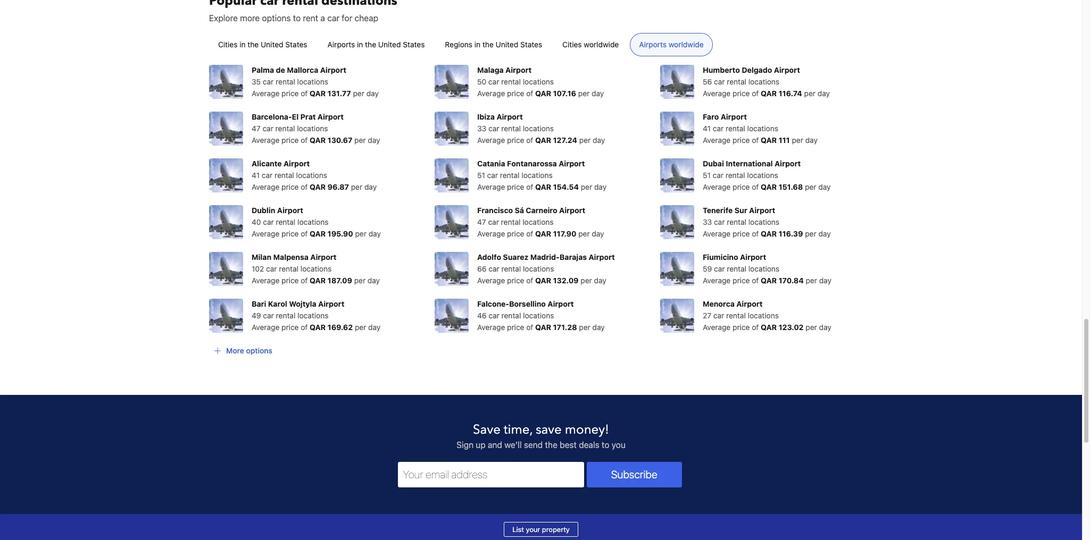 Task type: describe. For each thing, give the bounding box(es) containing it.
price inside the palma de mallorca airport 35 car rental locations average price of qar 131.77 per day
[[282, 89, 299, 98]]

rental inside dublin airport 40 car rental locations average price of qar 195.90 per day
[[276, 218, 296, 227]]

41 for faro
[[703, 124, 711, 133]]

102
[[252, 265, 264, 274]]

united for regions
[[496, 40, 518, 49]]

qar 154.54
[[535, 183, 579, 192]]

of inside falcone-borsellino airport 46 car rental locations average price of qar 171.28 per day
[[527, 323, 533, 332]]

day inside francisco sá carneiro airport 47 car rental locations average price of qar 117.90 per day
[[592, 230, 604, 239]]

per inside dublin airport 40 car rental locations average price of qar 195.90 per day
[[355, 230, 367, 239]]

humberto delgado airport 56 car rental locations average price of qar 116.74 per day
[[703, 66, 830, 98]]

states for cities in the united states
[[285, 40, 307, 49]]

francisco sá carneiro airport 47 car rental locations average price of qar 117.90 per day
[[477, 206, 604, 239]]

qar 171.28
[[535, 323, 577, 332]]

falcone-
[[477, 300, 509, 309]]

per inside the palma de mallorca airport 35 car rental locations average price of qar 131.77 per day
[[353, 89, 365, 98]]

sign
[[457, 441, 474, 450]]

cheap car rental at alicante airport – alc image
[[209, 159, 243, 193]]

price inside the alicante airport 41 car rental locations average price of qar 96.87 per day
[[282, 183, 299, 192]]

for
[[342, 13, 352, 23]]

list your property link
[[504, 523, 578, 538]]

49
[[252, 311, 261, 321]]

barcelona-
[[252, 112, 292, 121]]

your
[[526, 526, 540, 534]]

cheap car rental at francisco sá carneiro airport – opo image
[[435, 206, 469, 240]]

states for regions in the united states
[[520, 40, 542, 49]]

subscribe button
[[587, 463, 682, 488]]

you
[[612, 441, 626, 450]]

dublin
[[252, 206, 275, 215]]

locations inside 'humberto delgado airport 56 car rental locations average price of qar 116.74 per day'
[[749, 77, 780, 86]]

the inside save time, save money! sign up and we'll send the best deals to you
[[545, 441, 558, 450]]

qar 111
[[761, 136, 790, 145]]

qar 130.67
[[310, 136, 353, 145]]

bari
[[252, 300, 266, 309]]

rental inside bari karol wojtyla airport 49 car rental locations average price of qar 169.62 per day
[[276, 311, 296, 321]]

56
[[703, 77, 712, 86]]

day inside falcone-borsellino airport 46 car rental locations average price of qar 171.28 per day
[[593, 323, 605, 332]]

ibiza airport 33 car rental locations average price of qar 127.24 per day
[[477, 112, 605, 145]]

car inside bari karol wojtyla airport 49 car rental locations average price of qar 169.62 per day
[[263, 311, 274, 321]]

qar 116.39
[[761, 230, 803, 239]]

locations inside tenerife sur airport 33 car rental locations average price of qar 116.39 per day
[[749, 218, 780, 227]]

day inside dubai international airport 51 car rental locations average price of qar 151.68 per day
[[819, 183, 831, 192]]

per inside tenerife sur airport 33 car rental locations average price of qar 116.39 per day
[[805, 230, 817, 239]]

alicante
[[252, 159, 282, 168]]

rental inside menorca airport 27 car rental locations average price of qar 123.02 per day
[[727, 311, 746, 321]]

average inside bari karol wojtyla airport 49 car rental locations average price of qar 169.62 per day
[[252, 323, 280, 332]]

locations inside the palma de mallorca airport 35 car rental locations average price of qar 131.77 per day
[[297, 77, 328, 86]]

qar 195.90
[[310, 230, 353, 239]]

fiumicino airport 59 car rental locations average price of qar 170.84 per day
[[703, 253, 832, 285]]

we'll
[[505, 441, 522, 450]]

average inside malaga airport 50 car rental locations average price of qar 107.16 per day
[[477, 89, 505, 98]]

rental inside francisco sá carneiro airport 47 car rental locations average price of qar 117.90 per day
[[501, 218, 521, 227]]

rental inside fiumicino airport 59 car rental locations average price of qar 170.84 per day
[[727, 265, 747, 274]]

rental inside barcelona-el prat airport 47 car rental locations average price of qar 130.67 per day
[[276, 124, 295, 133]]

day inside bari karol wojtyla airport 49 car rental locations average price of qar 169.62 per day
[[368, 323, 381, 332]]

up
[[476, 441, 486, 450]]

airports for airports worldwide
[[639, 40, 667, 49]]

qar 151.68
[[761, 183, 803, 192]]

51 for dubai international airport
[[703, 171, 711, 180]]

qar 116.74
[[761, 89, 803, 98]]

car inside malaga airport 50 car rental locations average price of qar 107.16 per day
[[489, 77, 499, 86]]

qar 117.90
[[535, 230, 577, 239]]

car inside "catania fontanarossa airport 51 car rental locations average price of qar 154.54 per day"
[[487, 171, 498, 180]]

airports for airports in the united states
[[328, 40, 355, 49]]

list your property
[[513, 526, 570, 534]]

cheap car rental at milan malpensa airport – mxp image
[[209, 252, 243, 286]]

faro
[[703, 112, 719, 121]]

worldwide for airports worldwide
[[669, 40, 704, 49]]

airport inside malaga airport 50 car rental locations average price of qar 107.16 per day
[[506, 66, 532, 75]]

dubai
[[703, 159, 724, 168]]

car inside barcelona-el prat airport 47 car rental locations average price of qar 130.67 per day
[[263, 124, 274, 133]]

day inside 'humberto delgado airport 56 car rental locations average price of qar 116.74 per day'
[[818, 89, 830, 98]]

cheap car rental at falcone-borsellino airport – pmo image
[[435, 299, 469, 333]]

airport inside dublin airport 40 car rental locations average price of qar 195.90 per day
[[277, 206, 303, 215]]

per inside francisco sá carneiro airport 47 car rental locations average price of qar 117.90 per day
[[579, 230, 590, 239]]

40
[[252, 218, 261, 227]]

send
[[524, 441, 543, 450]]

money!
[[565, 422, 609, 439]]

59
[[703, 265, 712, 274]]

car inside menorca airport 27 car rental locations average price of qar 123.02 per day
[[714, 311, 724, 321]]

delgado
[[742, 66, 772, 75]]

airport inside 'humberto delgado airport 56 car rental locations average price of qar 116.74 per day'
[[774, 66, 800, 75]]

explore more options to rent a car for cheap
[[209, 13, 378, 23]]

of inside the palma de mallorca airport 35 car rental locations average price of qar 131.77 per day
[[301, 89, 308, 98]]

locations inside fiumicino airport 59 car rental locations average price of qar 170.84 per day
[[749, 265, 780, 274]]

Your email address email field
[[398, 463, 584, 488]]

35
[[252, 77, 261, 86]]

cheap car rental at barcelona-el prat airport – bcn image
[[209, 112, 243, 146]]

malpensa
[[273, 253, 309, 262]]

save time, save money! footer
[[0, 395, 1082, 541]]

united for airports
[[378, 40, 401, 49]]

falcone-borsellino airport 46 car rental locations average price of qar 171.28 per day
[[477, 300, 605, 332]]

of inside 'humberto delgado airport 56 car rental locations average price of qar 116.74 per day'
[[752, 89, 759, 98]]

airport inside "catania fontanarossa airport 51 car rental locations average price of qar 154.54 per day"
[[559, 159, 585, 168]]

of inside francisco sá carneiro airport 47 car rental locations average price of qar 117.90 per day
[[527, 230, 533, 239]]

of inside "catania fontanarossa airport 51 car rental locations average price of qar 154.54 per day"
[[527, 183, 533, 192]]

51 for catania fontanarossa airport
[[477, 171, 485, 180]]

carneiro
[[526, 206, 558, 215]]

the for cities
[[248, 40, 259, 49]]

airport inside the alicante airport 41 car rental locations average price of qar 96.87 per day
[[284, 159, 310, 168]]

per inside ibiza airport 33 car rental locations average price of qar 127.24 per day
[[579, 136, 591, 145]]

menorca airport 27 car rental locations average price of qar 123.02 per day
[[703, 300, 832, 332]]

cheap
[[355, 13, 378, 23]]

bari karol wojtyla airport 49 car rental locations average price of qar 169.62 per day
[[252, 300, 381, 332]]

cheap car rental at dublin airport – dub image
[[209, 206, 243, 240]]

states for airports in the united states
[[403, 40, 425, 49]]

the for airports
[[365, 40, 376, 49]]

cheap car rental at malaga airport – agp image
[[435, 65, 469, 99]]

price inside tenerife sur airport 33 car rental locations average price of qar 116.39 per day
[[733, 230, 750, 239]]

car inside ibiza airport 33 car rental locations average price of qar 127.24 per day
[[489, 124, 499, 133]]

airport inside dubai international airport 51 car rental locations average price of qar 151.68 per day
[[775, 159, 801, 168]]

of inside malaga airport 50 car rental locations average price of qar 107.16 per day
[[527, 89, 533, 98]]

average inside the palma de mallorca airport 35 car rental locations average price of qar 131.77 per day
[[252, 89, 280, 98]]

regions in the united states
[[445, 40, 542, 49]]

rental inside 'humberto delgado airport 56 car rental locations average price of qar 116.74 per day'
[[727, 77, 747, 86]]

day inside faro airport 41 car rental locations average price of qar 111 per day
[[806, 136, 818, 145]]

catania
[[477, 159, 505, 168]]

save
[[473, 422, 501, 439]]

cheap car rental at catania fontanarossa airport – cta image
[[435, 159, 469, 193]]

menorca
[[703, 300, 735, 309]]

qar 170.84
[[761, 276, 804, 285]]

average inside "catania fontanarossa airport 51 car rental locations average price of qar 154.54 per day"
[[477, 183, 505, 192]]

car inside 'humberto delgado airport 56 car rental locations average price of qar 116.74 per day'
[[714, 77, 725, 86]]

milan malpensa airport 102 car rental locations average price of qar 187.09 per day
[[252, 253, 380, 285]]

madrid-
[[530, 253, 560, 262]]

airports in the united states
[[328, 40, 425, 49]]

locations inside bari karol wojtyla airport 49 car rental locations average price of qar 169.62 per day
[[298, 311, 329, 321]]

suarez
[[503, 253, 529, 262]]

list
[[513, 526, 524, 534]]

average inside menorca airport 27 car rental locations average price of qar 123.02 per day
[[703, 323, 731, 332]]

car inside milan malpensa airport 102 car rental locations average price of qar 187.09 per day
[[266, 265, 277, 274]]

regions
[[445, 40, 473, 49]]

price inside malaga airport 50 car rental locations average price of qar 107.16 per day
[[507, 89, 524, 98]]

47 for francisco
[[477, 218, 486, 227]]

locations inside dublin airport 40 car rental locations average price of qar 195.90 per day
[[298, 218, 329, 227]]

airport inside milan malpensa airport 102 car rental locations average price of qar 187.09 per day
[[310, 253, 337, 262]]

rental inside faro airport 41 car rental locations average price of qar 111 per day
[[726, 124, 746, 133]]

locations inside ibiza airport 33 car rental locations average price of qar 127.24 per day
[[523, 124, 554, 133]]

airport inside fiumicino airport 59 car rental locations average price of qar 170.84 per day
[[740, 253, 766, 262]]

0 vertical spatial options
[[262, 13, 291, 23]]

airports worldwide button
[[630, 33, 713, 57]]

car right a
[[327, 13, 340, 23]]

barajas
[[560, 253, 587, 262]]

property
[[542, 526, 570, 534]]

to inside save time, save money! sign up and we'll send the best deals to you
[[602, 441, 610, 450]]

tenerife sur airport 33 car rental locations average price of qar 116.39 per day
[[703, 206, 831, 239]]

humberto
[[703, 66, 740, 75]]

rental inside milan malpensa airport 102 car rental locations average price of qar 187.09 per day
[[279, 265, 299, 274]]

qar 169.62
[[310, 323, 353, 332]]

airport inside falcone-borsellino airport 46 car rental locations average price of qar 171.28 per day
[[548, 300, 574, 309]]

price inside barcelona-el prat airport 47 car rental locations average price of qar 130.67 per day
[[282, 136, 299, 145]]

cheap car rental at ibiza airport – ibz image
[[435, 112, 469, 146]]

average inside 'humberto delgado airport 56 car rental locations average price of qar 116.74 per day'
[[703, 89, 731, 98]]

dublin airport 40 car rental locations average price of qar 195.90 per day
[[252, 206, 381, 239]]

time,
[[504, 422, 533, 439]]

sá
[[515, 206, 524, 215]]

qar 107.16
[[535, 89, 576, 98]]

price inside ibiza airport 33 car rental locations average price of qar 127.24 per day
[[507, 136, 524, 145]]

dubai international airport 51 car rental locations average price of qar 151.68 per day
[[703, 159, 831, 192]]

day inside "catania fontanarossa airport 51 car rental locations average price of qar 154.54 per day"
[[594, 183, 607, 192]]

per inside bari karol wojtyla airport 49 car rental locations average price of qar 169.62 per day
[[355, 323, 366, 332]]

airports in the united states button
[[319, 33, 434, 57]]

car inside fiumicino airport 59 car rental locations average price of qar 170.84 per day
[[714, 265, 725, 274]]

average inside barcelona-el prat airport 47 car rental locations average price of qar 130.67 per day
[[252, 136, 280, 145]]

airport inside barcelona-el prat airport 47 car rental locations average price of qar 130.67 per day
[[318, 112, 344, 121]]

average inside francisco sá carneiro airport 47 car rental locations average price of qar 117.90 per day
[[477, 230, 505, 239]]

locations inside falcone-borsellino airport 46 car rental locations average price of qar 171.28 per day
[[523, 311, 554, 321]]

more
[[226, 347, 244, 356]]

per inside milan malpensa airport 102 car rental locations average price of qar 187.09 per day
[[354, 276, 366, 285]]

average inside the alicante airport 41 car rental locations average price of qar 96.87 per day
[[252, 183, 280, 192]]

cheap car rental at palma de mallorca airport – pmi image
[[209, 65, 243, 99]]

fontanarossa
[[507, 159, 557, 168]]

borsellino
[[509, 300, 546, 309]]



Task type: vqa. For each thing, say whether or not it's contained in the screenshot.


Task type: locate. For each thing, give the bounding box(es) containing it.
worldwide inside "button"
[[584, 40, 619, 49]]

tab list
[[201, 33, 882, 57]]

rental down sá
[[501, 218, 521, 227]]

of down fontanarossa
[[527, 183, 533, 192]]

airport right menorca at the bottom right of the page
[[737, 300, 763, 309]]

33 down ibiza
[[477, 124, 487, 133]]

car inside adolfo suarez madrid-barajas airport 66 car rental locations average price of qar 132.09 per day
[[489, 265, 500, 274]]

per inside 'humberto delgado airport 56 car rental locations average price of qar 116.74 per day'
[[805, 89, 816, 98]]

of left qar 111
[[752, 136, 759, 145]]

airport up qar 187.09
[[310, 253, 337, 262]]

average up adolfo
[[477, 230, 505, 239]]

locations inside dubai international airport 51 car rental locations average price of qar 151.68 per day
[[747, 171, 778, 180]]

airport right alicante
[[284, 159, 310, 168]]

airport inside the palma de mallorca airport 35 car rental locations average price of qar 131.77 per day
[[320, 66, 346, 75]]

average inside dublin airport 40 car rental locations average price of qar 195.90 per day
[[252, 230, 280, 239]]

options right the more
[[262, 13, 291, 23]]

locations down international
[[747, 171, 778, 180]]

1 in from the left
[[240, 40, 246, 49]]

car right 66
[[489, 265, 500, 274]]

airport right malaga
[[506, 66, 532, 75]]

airports
[[328, 40, 355, 49], [639, 40, 667, 49]]

2 worldwide from the left
[[669, 40, 704, 49]]

of inside menorca airport 27 car rental locations average price of qar 123.02 per day
[[752, 323, 759, 332]]

in for airports
[[357, 40, 363, 49]]

average down "catania"
[[477, 183, 505, 192]]

airport inside francisco sá carneiro airport 47 car rental locations average price of qar 117.90 per day
[[559, 206, 586, 215]]

1 states from the left
[[285, 40, 307, 49]]

1 horizontal spatial airports
[[639, 40, 667, 49]]

price inside menorca airport 27 car rental locations average price of qar 123.02 per day
[[733, 323, 750, 332]]

car inside francisco sá carneiro airport 47 car rental locations average price of qar 117.90 per day
[[488, 218, 499, 227]]

day inside fiumicino airport 59 car rental locations average price of qar 170.84 per day
[[819, 276, 832, 285]]

1 vertical spatial 33
[[703, 218, 712, 227]]

47 down 'barcelona-'
[[252, 124, 261, 133]]

regions in the united states button
[[436, 33, 551, 57]]

1 airports from the left
[[328, 40, 355, 49]]

2 horizontal spatial in
[[475, 40, 481, 49]]

francisco
[[477, 206, 513, 215]]

1 vertical spatial 41
[[252, 171, 260, 180]]

day right 'qar 151.68'
[[819, 183, 831, 192]]

car right 50 at the top of the page
[[489, 77, 499, 86]]

per inside the alicante airport 41 car rental locations average price of qar 96.87 per day
[[351, 183, 363, 192]]

per inside malaga airport 50 car rental locations average price of qar 107.16 per day
[[578, 89, 590, 98]]

locations inside faro airport 41 car rental locations average price of qar 111 per day
[[748, 124, 779, 133]]

2 horizontal spatial states
[[520, 40, 542, 49]]

car down alicante
[[262, 171, 273, 180]]

in down the more
[[240, 40, 246, 49]]

1 horizontal spatial 33
[[703, 218, 712, 227]]

malaga
[[477, 66, 504, 75]]

car down "catania"
[[487, 171, 498, 180]]

price left qar 107.16
[[507, 89, 524, 98]]

locations inside malaga airport 50 car rental locations average price of qar 107.16 per day
[[523, 77, 554, 86]]

0 horizontal spatial 47
[[252, 124, 261, 133]]

1 vertical spatial options
[[246, 347, 272, 356]]

rental inside adolfo suarez madrid-barajas airport 66 car rental locations average price of qar 132.09 per day
[[502, 265, 521, 274]]

price inside milan malpensa airport 102 car rental locations average price of qar 187.09 per day
[[282, 276, 299, 285]]

car right 102
[[266, 265, 277, 274]]

1 horizontal spatial 51
[[703, 171, 711, 180]]

of left qar 116.39
[[752, 230, 759, 239]]

car right 40
[[263, 218, 274, 227]]

qar 123.02
[[761, 323, 804, 332]]

cities worldwide
[[563, 40, 619, 49]]

rental down fiumicino
[[727, 265, 747, 274]]

states up malaga airport 50 car rental locations average price of qar 107.16 per day
[[520, 40, 542, 49]]

rental inside the alicante airport 41 car rental locations average price of qar 96.87 per day
[[275, 171, 294, 180]]

in down cheap
[[357, 40, 363, 49]]

average up dubai
[[703, 136, 731, 145]]

price inside 'humberto delgado airport 56 car rental locations average price of qar 116.74 per day'
[[733, 89, 750, 98]]

mallorca
[[287, 66, 318, 75]]

1 horizontal spatial to
[[602, 441, 610, 450]]

cheap car rental at humberto delgado airport – lis image
[[660, 65, 695, 99]]

0 vertical spatial 47
[[252, 124, 261, 133]]

2 united from the left
[[378, 40, 401, 49]]

qar 187.09
[[310, 276, 352, 285]]

in for regions
[[475, 40, 481, 49]]

1 horizontal spatial cities
[[563, 40, 582, 49]]

airport inside tenerife sur airport 33 car rental locations average price of qar 116.39 per day
[[749, 206, 776, 215]]

27
[[703, 311, 712, 321]]

rental down el at left top
[[276, 124, 295, 133]]

tab list containing cities in the united states
[[201, 33, 882, 57]]

price inside falcone-borsellino airport 46 car rental locations average price of qar 171.28 per day
[[507, 323, 524, 332]]

locations inside the alicante airport 41 car rental locations average price of qar 96.87 per day
[[296, 171, 327, 180]]

rental up international
[[726, 124, 746, 133]]

1 horizontal spatial states
[[403, 40, 425, 49]]

rental inside ibiza airport 33 car rental locations average price of qar 127.24 per day
[[501, 124, 521, 133]]

locations up qar 187.09
[[301, 265, 332, 274]]

per right qar 131.77
[[353, 89, 365, 98]]

cities for cities worldwide
[[563, 40, 582, 49]]

41 inside the alicante airport 41 car rental locations average price of qar 96.87 per day
[[252, 171, 260, 180]]

rental inside dubai international airport 51 car rental locations average price of qar 151.68 per day
[[726, 171, 745, 180]]

average down 66
[[477, 276, 505, 285]]

per inside faro airport 41 car rental locations average price of qar 111 per day
[[792, 136, 804, 145]]

of down delgado
[[752, 89, 759, 98]]

cities for cities in the united states
[[218, 40, 238, 49]]

cheap car rental at adolfo suarez madrid-barajas airport – mad image
[[435, 252, 469, 286]]

cheap car rental at faro airport – fao image
[[660, 112, 695, 146]]

of left qar 107.16
[[527, 89, 533, 98]]

47 inside barcelona-el prat airport 47 car rental locations average price of qar 130.67 per day
[[252, 124, 261, 133]]

1 horizontal spatial 41
[[703, 124, 711, 133]]

more options button
[[209, 342, 277, 361]]

locations up qar 111
[[748, 124, 779, 133]]

save
[[536, 422, 562, 439]]

sur
[[735, 206, 748, 215]]

international
[[726, 159, 773, 168]]

locations up the qar 170.84
[[749, 265, 780, 274]]

price inside dublin airport 40 car rental locations average price of qar 195.90 per day
[[282, 230, 299, 239]]

deals
[[579, 441, 600, 450]]

and
[[488, 441, 502, 450]]

the down save
[[545, 441, 558, 450]]

united down cheap
[[378, 40, 401, 49]]

rental right 40
[[276, 218, 296, 227]]

airports worldwide
[[639, 40, 704, 49]]

day right qar 117.90
[[592, 230, 604, 239]]

0 horizontal spatial to
[[293, 13, 301, 23]]

0 horizontal spatial united
[[261, 40, 283, 49]]

the up malaga
[[483, 40, 494, 49]]

1 horizontal spatial 47
[[477, 218, 486, 227]]

rental inside "catania fontanarossa airport 51 car rental locations average price of qar 154.54 per day"
[[500, 171, 520, 180]]

cheap car rental at fiumicino airport – fco image
[[660, 252, 695, 286]]

palma
[[252, 66, 274, 75]]

locations down delgado
[[749, 77, 780, 86]]

of down international
[[752, 183, 759, 192]]

rental down malaga
[[501, 77, 521, 86]]

rental inside malaga airport 50 car rental locations average price of qar 107.16 per day
[[501, 77, 521, 86]]

per
[[353, 89, 365, 98], [578, 89, 590, 98], [805, 89, 816, 98], [355, 136, 366, 145], [579, 136, 591, 145], [792, 136, 804, 145], [351, 183, 363, 192], [581, 183, 592, 192], [805, 183, 817, 192], [355, 230, 367, 239], [579, 230, 590, 239], [805, 230, 817, 239], [354, 276, 366, 285], [581, 276, 592, 285], [806, 276, 817, 285], [355, 323, 366, 332], [579, 323, 591, 332], [806, 323, 817, 332]]

cheap car rental at bari karol wojtyla airport – bri image
[[209, 299, 243, 333]]

per down barajas
[[581, 276, 592, 285]]

cheap car rental at dubai international airport – dxb image
[[660, 159, 695, 193]]

united
[[261, 40, 283, 49], [378, 40, 401, 49], [496, 40, 518, 49]]

airport inside bari karol wojtyla airport 49 car rental locations average price of qar 169.62 per day
[[318, 300, 345, 309]]

car inside the palma de mallorca airport 35 car rental locations average price of qar 131.77 per day
[[263, 77, 274, 86]]

price down malpensa
[[282, 276, 299, 285]]

airport right barajas
[[589, 253, 615, 262]]

47
[[252, 124, 261, 133], [477, 218, 486, 227]]

day inside ibiza airport 33 car rental locations average price of qar 127.24 per day
[[593, 136, 605, 145]]

1 vertical spatial 47
[[477, 218, 486, 227]]

cities inside "button"
[[563, 40, 582, 49]]

explore
[[209, 13, 238, 23]]

locations down fontanarossa
[[522, 171, 553, 180]]

locations up qar 96.87
[[296, 171, 327, 180]]

car down falcone- on the bottom left of page
[[489, 311, 500, 321]]

1 cities from the left
[[218, 40, 238, 49]]

cheap car rental at menorca airport – mah image
[[660, 299, 695, 333]]

1 worldwide from the left
[[584, 40, 619, 49]]

qar 131.77
[[310, 89, 351, 98]]

worldwide
[[584, 40, 619, 49], [669, 40, 704, 49]]

united up de
[[261, 40, 283, 49]]

qar 132.09
[[535, 276, 579, 285]]

per right 'qar 127.24'
[[579, 136, 591, 145]]

0 horizontal spatial states
[[285, 40, 307, 49]]

of inside fiumicino airport 59 car rental locations average price of qar 170.84 per day
[[752, 276, 759, 285]]

adolfo suarez madrid-barajas airport 66 car rental locations average price of qar 132.09 per day
[[477, 253, 615, 285]]

palma de mallorca airport 35 car rental locations average price of qar 131.77 per day
[[252, 66, 379, 98]]

of down borsellino
[[527, 323, 533, 332]]

best
[[560, 441, 577, 450]]

catania fontanarossa airport 51 car rental locations average price of qar 154.54 per day
[[477, 159, 607, 192]]

per right 'qar 130.67'
[[355, 136, 366, 145]]

airport up qar 154.54
[[559, 159, 585, 168]]

united for cities
[[261, 40, 283, 49]]

car down menorca at the bottom right of the page
[[714, 311, 724, 321]]

46
[[477, 311, 487, 321]]

airport right prat
[[318, 112, 344, 121]]

1 horizontal spatial in
[[357, 40, 363, 49]]

0 horizontal spatial cities
[[218, 40, 238, 49]]

0 horizontal spatial in
[[240, 40, 246, 49]]

average inside fiumicino airport 59 car rental locations average price of qar 170.84 per day
[[703, 276, 731, 285]]

price up sá
[[507, 183, 524, 192]]

41 down faro
[[703, 124, 711, 133]]

2 in from the left
[[357, 40, 363, 49]]

rental inside tenerife sur airport 33 car rental locations average price of qar 116.39 per day
[[727, 218, 747, 227]]

the
[[248, 40, 259, 49], [365, 40, 376, 49], [483, 40, 494, 49], [545, 441, 558, 450]]

33 down tenerife
[[703, 218, 712, 227]]

locations inside barcelona-el prat airport 47 car rental locations average price of qar 130.67 per day
[[297, 124, 328, 133]]

51 inside "catania fontanarossa airport 51 car rental locations average price of qar 154.54 per day"
[[477, 171, 485, 180]]

qar 96.87
[[310, 183, 349, 192]]

0 horizontal spatial worldwide
[[584, 40, 619, 49]]

0 vertical spatial 33
[[477, 124, 487, 133]]

41 inside faro airport 41 car rental locations average price of qar 111 per day
[[703, 124, 711, 133]]

47 inside francisco sá carneiro airport 47 car rental locations average price of qar 117.90 per day
[[477, 218, 486, 227]]

car down francisco
[[488, 218, 499, 227]]

of up malpensa
[[301, 230, 308, 239]]

car down humberto
[[714, 77, 725, 86]]

0 horizontal spatial 51
[[477, 171, 485, 180]]

average down 50 at the top of the page
[[477, 89, 505, 98]]

locations down "wojtyla"
[[298, 311, 329, 321]]

1 horizontal spatial worldwide
[[669, 40, 704, 49]]

alicante airport 41 car rental locations average price of qar 96.87 per day
[[252, 159, 377, 192]]

average inside faro airport 41 car rental locations average price of qar 111 per day
[[703, 136, 731, 145]]

de
[[276, 66, 285, 75]]

33
[[477, 124, 487, 133], [703, 218, 712, 227]]

47 for barcelona-
[[252, 124, 261, 133]]

cities inside button
[[218, 40, 238, 49]]

airport inside ibiza airport 33 car rental locations average price of qar 127.24 per day
[[497, 112, 523, 121]]

options right more
[[246, 347, 272, 356]]

0 horizontal spatial airports
[[328, 40, 355, 49]]

2 horizontal spatial united
[[496, 40, 518, 49]]

price inside bari karol wojtyla airport 49 car rental locations average price of qar 169.62 per day
[[282, 323, 299, 332]]

per inside barcelona-el prat airport 47 car rental locations average price of qar 130.67 per day
[[355, 136, 366, 145]]

2 airports from the left
[[639, 40, 667, 49]]

per right qar 154.54
[[581, 183, 592, 192]]

price down el at left top
[[282, 136, 299, 145]]

airport down qar 132.09
[[548, 300, 574, 309]]

airport right 'dublin'
[[277, 206, 303, 215]]

prat
[[301, 112, 316, 121]]

0 horizontal spatial 33
[[477, 124, 487, 133]]

a
[[321, 13, 325, 23]]

2 states from the left
[[403, 40, 425, 49]]

day right qar 195.90 at the top
[[369, 230, 381, 239]]

day right qar 116.74
[[818, 89, 830, 98]]

average down 56
[[703, 89, 731, 98]]

adolfo
[[477, 253, 501, 262]]

the for regions
[[483, 40, 494, 49]]

of down mallorca
[[301, 89, 308, 98]]

car inside faro airport 41 car rental locations average price of qar 111 per day
[[713, 124, 724, 133]]

per inside "catania fontanarossa airport 51 car rental locations average price of qar 154.54 per day"
[[581, 183, 592, 192]]

locations up qar 116.39
[[749, 218, 780, 227]]

day
[[367, 89, 379, 98], [592, 89, 604, 98], [818, 89, 830, 98], [368, 136, 380, 145], [593, 136, 605, 145], [806, 136, 818, 145], [365, 183, 377, 192], [594, 183, 607, 192], [819, 183, 831, 192], [369, 230, 381, 239], [592, 230, 604, 239], [819, 230, 831, 239], [368, 276, 380, 285], [594, 276, 607, 285], [819, 276, 832, 285], [368, 323, 381, 332], [593, 323, 605, 332], [819, 323, 832, 332]]

save time, save money! sign up and we'll send the best deals to you
[[457, 422, 626, 450]]

per inside falcone-borsellino airport 46 car rental locations average price of qar 171.28 per day
[[579, 323, 591, 332]]

locations up 'qar 127.24'
[[523, 124, 554, 133]]

of left the qar 170.84
[[752, 276, 759, 285]]

of inside ibiza airport 33 car rental locations average price of qar 127.24 per day
[[527, 136, 533, 145]]

per inside fiumicino airport 59 car rental locations average price of qar 170.84 per day
[[806, 276, 817, 285]]

41 for alicante
[[252, 171, 260, 180]]

average inside tenerife sur airport 33 car rental locations average price of qar 116.39 per day
[[703, 230, 731, 239]]

average up "catania"
[[477, 136, 505, 145]]

1 horizontal spatial united
[[378, 40, 401, 49]]

per inside menorca airport 27 car rental locations average price of qar 123.02 per day
[[806, 323, 817, 332]]

41
[[703, 124, 711, 133], [252, 171, 260, 180]]

more
[[240, 13, 260, 23]]

of down prat
[[301, 136, 308, 145]]

per inside adolfo suarez madrid-barajas airport 66 car rental locations average price of qar 132.09 per day
[[581, 276, 592, 285]]

locations inside "catania fontanarossa airport 51 car rental locations average price of qar 154.54 per day"
[[522, 171, 553, 180]]

0 horizontal spatial 41
[[252, 171, 260, 180]]

el
[[292, 112, 299, 121]]

average down 102
[[252, 276, 280, 285]]

rental inside falcone-borsellino airport 46 car rental locations average price of qar 171.28 per day
[[502, 311, 521, 321]]

3 in from the left
[[475, 40, 481, 49]]

price inside faro airport 41 car rental locations average price of qar 111 per day
[[733, 136, 750, 145]]

0 vertical spatial to
[[293, 13, 301, 23]]

average down alicante
[[252, 183, 280, 192]]

car down tenerife
[[714, 218, 725, 227]]

per right qar 116.39
[[805, 230, 817, 239]]

average up alicante
[[252, 136, 280, 145]]

day right qar 187.09
[[368, 276, 380, 285]]

airport up qar 169.62
[[318, 300, 345, 309]]

of inside bari karol wojtyla airport 49 car rental locations average price of qar 169.62 per day
[[301, 323, 308, 332]]

airport right faro
[[721, 112, 747, 121]]

per right qar 171.28
[[579, 323, 591, 332]]

of inside dubai international airport 51 car rental locations average price of qar 151.68 per day
[[752, 183, 759, 192]]

locations inside menorca airport 27 car rental locations average price of qar 123.02 per day
[[748, 311, 779, 321]]

ibiza
[[477, 112, 495, 121]]

malaga airport 50 car rental locations average price of qar 107.16 per day
[[477, 66, 604, 98]]

united up malaga
[[496, 40, 518, 49]]

cheap car rental at tenerife sur airport – tfs image
[[660, 206, 695, 240]]

worldwide for cities worldwide
[[584, 40, 619, 49]]

of up "wojtyla"
[[301, 276, 308, 285]]

to
[[293, 13, 301, 23], [602, 441, 610, 450]]

price inside francisco sá carneiro airport 47 car rental locations average price of qar 117.90 per day
[[507, 230, 524, 239]]

66
[[477, 265, 487, 274]]

milan
[[252, 253, 271, 262]]

1 vertical spatial to
[[602, 441, 610, 450]]

per right qar 169.62
[[355, 323, 366, 332]]

price inside "catania fontanarossa airport 51 car rental locations average price of qar 154.54 per day"
[[507, 183, 524, 192]]

locations down borsellino
[[523, 311, 554, 321]]

0 vertical spatial 41
[[703, 124, 711, 133]]

average up tenerife
[[703, 183, 731, 192]]

2 cities from the left
[[563, 40, 582, 49]]

tenerife
[[703, 206, 733, 215]]

airport inside faro airport 41 car rental locations average price of qar 111 per day
[[721, 112, 747, 121]]

qar 127.24
[[535, 136, 577, 145]]

3 states from the left
[[520, 40, 542, 49]]

cities worldwide button
[[554, 33, 628, 57]]

1 united from the left
[[261, 40, 283, 49]]

day inside menorca airport 27 car rental locations average price of qar 123.02 per day
[[819, 323, 832, 332]]

of inside adolfo suarez madrid-barajas airport 66 car rental locations average price of qar 132.09 per day
[[527, 276, 533, 285]]

car inside tenerife sur airport 33 car rental locations average price of qar 116.39 per day
[[714, 218, 725, 227]]

50
[[477, 77, 487, 86]]

cities in the united states
[[218, 40, 307, 49]]

average inside milan malpensa airport 102 car rental locations average price of qar 187.09 per day
[[252, 276, 280, 285]]

per right qar 123.02
[[806, 323, 817, 332]]

car down 'barcelona-'
[[263, 124, 274, 133]]

car down dubai
[[713, 171, 724, 180]]

in right regions
[[475, 40, 481, 49]]

of inside the alicante airport 41 car rental locations average price of qar 96.87 per day
[[301, 183, 308, 192]]

2 51 from the left
[[703, 171, 711, 180]]

1 51 from the left
[[477, 171, 485, 180]]

price down alicante
[[282, 183, 299, 192]]

of left qar 96.87
[[301, 183, 308, 192]]

fiumicino
[[703, 253, 738, 262]]

price down menorca at the bottom right of the page
[[733, 323, 750, 332]]

cities in the united states button
[[209, 33, 316, 57]]

33 inside tenerife sur airport 33 car rental locations average price of qar 116.39 per day
[[703, 218, 712, 227]]

3 united from the left
[[496, 40, 518, 49]]

in for cities
[[240, 40, 246, 49]]

price inside adolfo suarez madrid-barajas airport 66 car rental locations average price of qar 132.09 per day
[[507, 276, 524, 285]]

in
[[240, 40, 246, 49], [357, 40, 363, 49], [475, 40, 481, 49]]

faro airport 41 car rental locations average price of qar 111 per day
[[703, 112, 818, 145]]

car
[[327, 13, 340, 23], [263, 77, 274, 86], [489, 77, 499, 86], [714, 77, 725, 86], [263, 124, 274, 133], [489, 124, 499, 133], [713, 124, 724, 133], [262, 171, 273, 180], [487, 171, 498, 180], [713, 171, 724, 180], [263, 218, 274, 227], [488, 218, 499, 227], [714, 218, 725, 227], [266, 265, 277, 274], [489, 265, 500, 274], [714, 265, 725, 274], [263, 311, 274, 321], [489, 311, 500, 321], [714, 311, 724, 321]]



